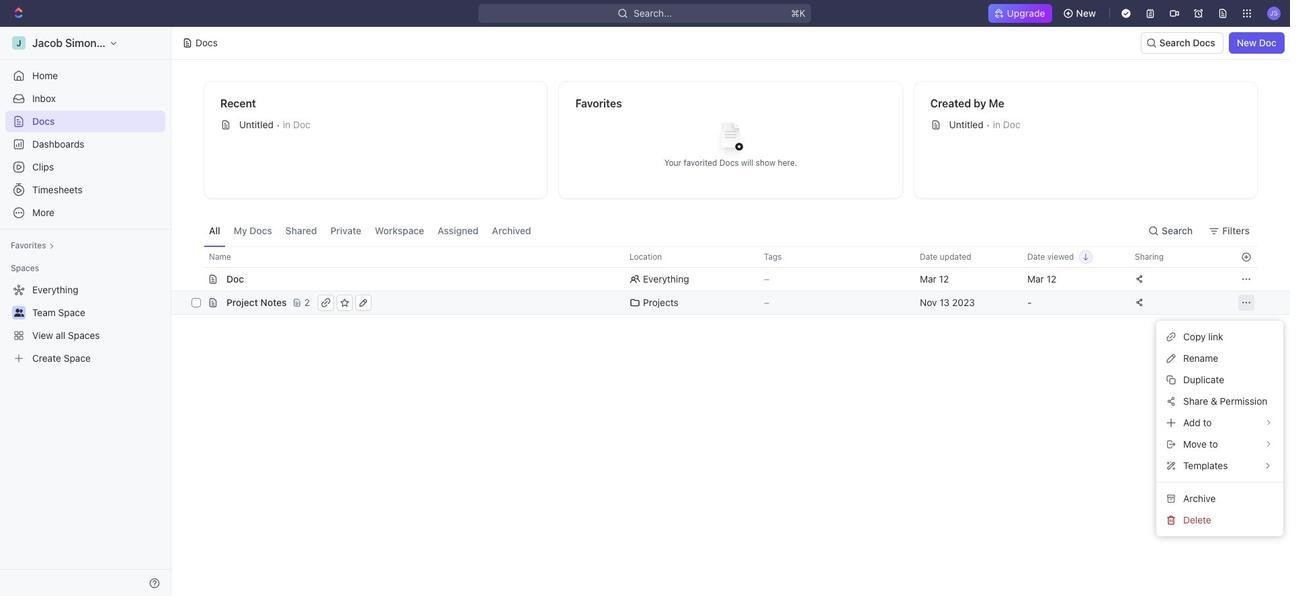 Task type: describe. For each thing, give the bounding box(es) containing it.
no favorited docs image
[[704, 112, 758, 166]]

sidebar navigation
[[0, 27, 171, 597]]



Task type: locate. For each thing, give the bounding box(es) containing it.
table
[[171, 247, 1291, 315]]

tree inside sidebar navigation
[[5, 280, 165, 370]]

cell
[[189, 268, 204, 291]]

tab list
[[204, 215, 537, 247]]

row
[[189, 247, 1258, 268], [189, 268, 1258, 292], [171, 291, 1291, 315]]

tree
[[5, 280, 165, 370]]

column header
[[189, 247, 204, 268]]



Task type: vqa. For each thing, say whether or not it's contained in the screenshot.
with
no



